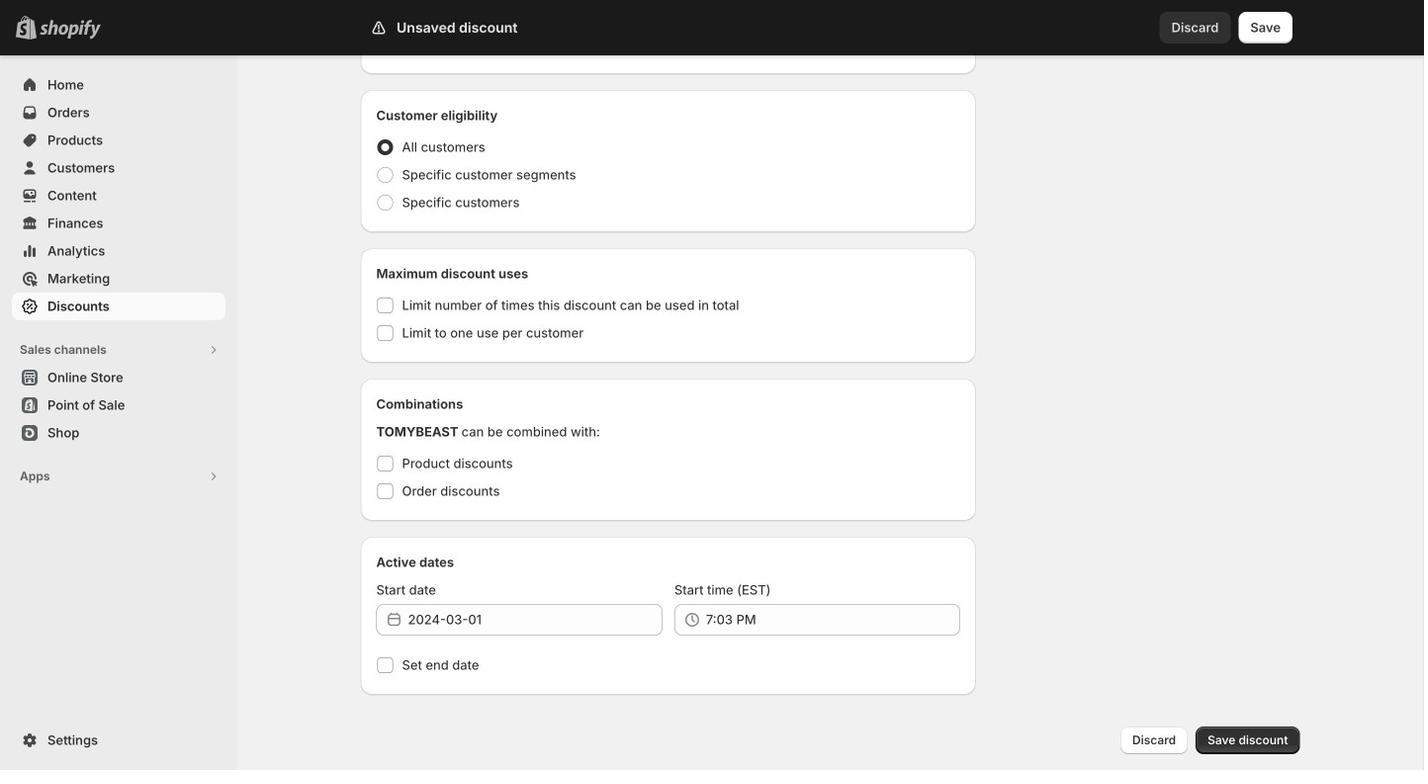 Task type: locate. For each thing, give the bounding box(es) containing it.
Enter time text field
[[706, 605, 961, 636]]

YYYY-MM-DD text field
[[408, 605, 663, 636]]

shopify image
[[40, 20, 101, 39]]



Task type: vqa. For each thing, say whether or not it's contained in the screenshot.
right the a
no



